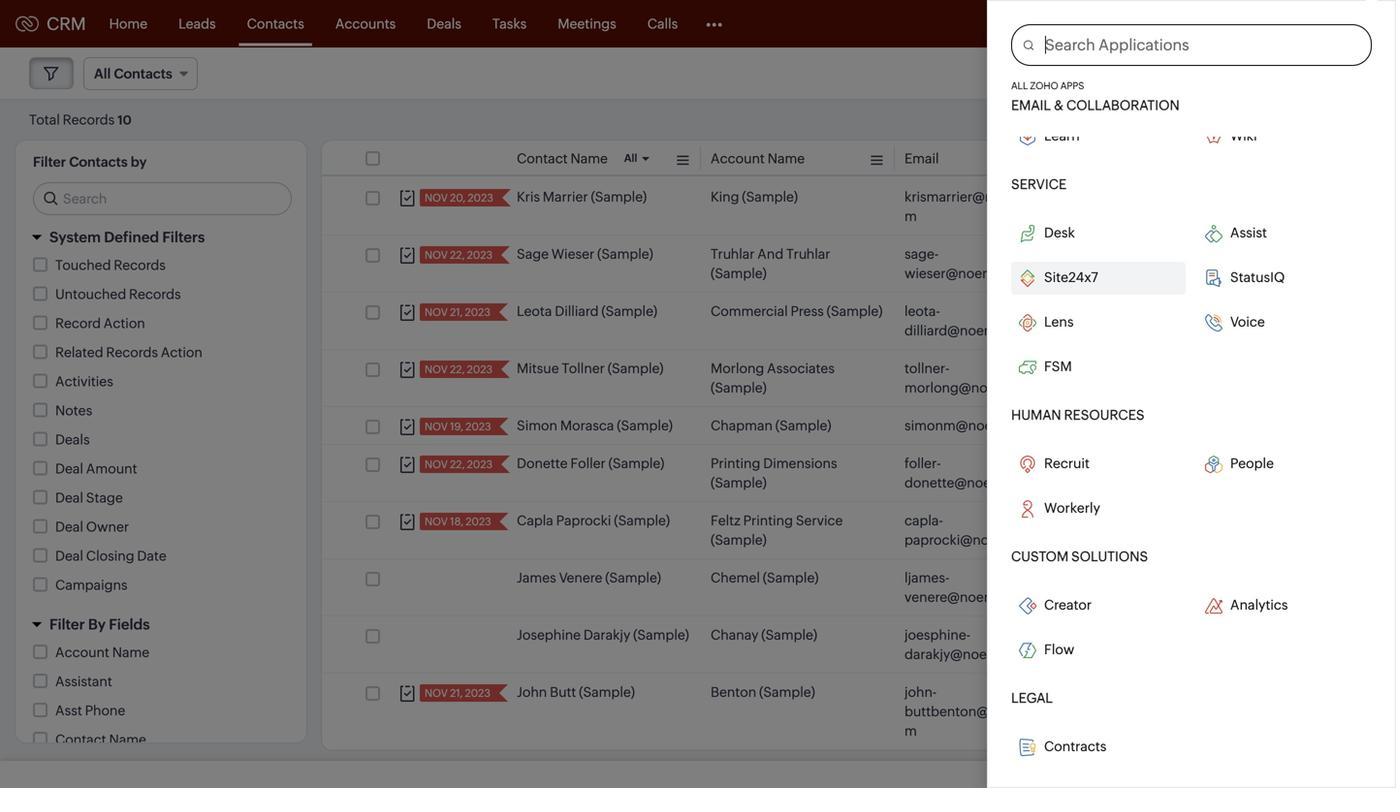 Task type: locate. For each thing, give the bounding box(es) containing it.
contact down asst phone
[[55, 732, 106, 748]]

free upgrade
[[1005, 9, 1061, 37]]

5555 right the resources at the right of page
[[1155, 418, 1187, 433]]

truhlar and truhlar (sample)
[[711, 246, 831, 281]]

(sample) inside feltz printing service (sample)
[[711, 532, 767, 548]]

printing down chapman
[[711, 456, 761, 471]]

actions
[[1287, 65, 1335, 80]]

morlong@noemail.com
[[905, 380, 1054, 396]]

2 deal from the top
[[55, 490, 83, 506]]

2 555-555-5555 from the top
[[1099, 418, 1187, 433]]

(sample) down feltz
[[711, 532, 767, 548]]

all for all zoho apps email & collaboration
[[1011, 80, 1028, 91]]

deals left tasks link
[[427, 16, 461, 32]]

1 deal from the top
[[55, 461, 83, 477]]

1 vertical spatial email
[[905, 151, 939, 166]]

simon
[[517, 418, 558, 433]]

1 m from the top
[[905, 208, 917, 224]]

1 5555 from the top
[[1155, 246, 1187, 262]]

kris
[[517, 189, 540, 205]]

1 21, from the top
[[450, 306, 463, 319]]

service inside feltz printing service (sample)
[[796, 513, 843, 528]]

notes
[[55, 403, 92, 418]]

untouched records
[[55, 287, 181, 302]]

records down record action
[[106, 345, 158, 360]]

email inside all zoho apps email & collaboration
[[1011, 98, 1051, 113]]

amount
[[86, 461, 137, 477]]

m inside john- buttbenton@noemail.co m
[[905, 723, 917, 739]]

king (sample) link
[[711, 187, 798, 207]]

2023 left leota
[[465, 306, 491, 319]]

2023 left john
[[465, 687, 491, 700]]

1 vertical spatial nov 21, 2023 link
[[420, 685, 493, 702]]

chanay
[[711, 627, 759, 643]]

workerly link
[[1011, 493, 1186, 526]]

donette
[[517, 456, 568, 471]]

0 vertical spatial 555-555-5555
[[1099, 246, 1187, 262]]

nov inside 'link'
[[425, 516, 448, 528]]

record
[[55, 316, 101, 331]]

2 m from the top
[[905, 723, 917, 739]]

crm
[[47, 14, 86, 34]]

donette foller (sample)
[[517, 456, 665, 471]]

5555 for simonm@noemail.com
[[1155, 418, 1187, 433]]

records down defined
[[114, 257, 166, 273]]

all for all
[[624, 152, 637, 164]]

dilliard
[[555, 303, 599, 319]]

deal left stage
[[55, 490, 83, 506]]

row group
[[322, 178, 1396, 750]]

0 vertical spatial 21,
[[450, 306, 463, 319]]

2 vertical spatial nov 22, 2023 link
[[420, 456, 495, 473]]

home
[[109, 16, 148, 32]]

sage-
[[905, 246, 939, 262]]

krismarrier@noemail.co
[[905, 189, 1055, 205]]

flow link
[[1011, 634, 1186, 667]]

1 nov 22, 2023 from the top
[[425, 249, 493, 261]]

records left 10 at the left of the page
[[63, 112, 115, 128]]

nov 22, 2023 link down 20,
[[420, 246, 495, 264]]

commercial press (sample) link
[[711, 302, 883, 321]]

nov 21, 2023 link left john
[[420, 685, 493, 702]]

action up "related records action"
[[104, 316, 145, 331]]

sage wieser (sample) link
[[517, 244, 653, 264]]

2023 inside 'link'
[[466, 516, 491, 528]]

21, left john
[[450, 687, 463, 700]]

nov 19, 2023 link
[[420, 418, 493, 435]]

(sample) right "marrier"
[[591, 189, 647, 205]]

1 vertical spatial action
[[161, 345, 202, 360]]

account up king
[[711, 151, 765, 166]]

2 22, from the top
[[450, 364, 465, 376]]

chapman (sample)
[[711, 418, 831, 433]]

account name down "filter by fields"
[[55, 645, 149, 660]]

1 horizontal spatial action
[[161, 345, 202, 360]]

0 vertical spatial deals
[[427, 16, 461, 32]]

meetings
[[558, 16, 616, 32]]

contacts
[[247, 16, 304, 32], [69, 154, 128, 170]]

7 nov from the top
[[425, 516, 448, 528]]

1 vertical spatial m
[[905, 723, 917, 739]]

2 nov 21, 2023 link from the top
[[420, 685, 493, 702]]

legal
[[1011, 690, 1053, 706]]

all zoho apps email & collaboration
[[1011, 80, 1180, 113]]

1 truhlar from the left
[[711, 246, 755, 262]]

contact inside button
[[1144, 65, 1195, 81]]

(sample) right benton
[[759, 685, 815, 700]]

2023 down nov 19, 2023
[[467, 459, 493, 471]]

deal owner
[[55, 519, 129, 535]]

john- buttbenton@noemail.co m link
[[905, 683, 1060, 741]]

8 nov from the top
[[425, 687, 448, 700]]

custom
[[1011, 549, 1069, 564]]

site24x7
[[1044, 270, 1098, 285]]

nov 22, 2023 link for donette
[[420, 456, 495, 473]]

date
[[137, 548, 167, 564]]

commercial
[[711, 303, 788, 319]]

people
[[1230, 456, 1274, 471]]

2 truhlar from the left
[[786, 246, 831, 262]]

3 nov from the top
[[425, 306, 448, 319]]

2023 for kris
[[468, 192, 493, 204]]

custom solutions
[[1011, 549, 1148, 564]]

assistant
[[55, 674, 112, 689]]

(sample) right king
[[742, 189, 798, 205]]

m down john- at the right of the page
[[905, 723, 917, 739]]

2023 right 19,
[[466, 421, 491, 433]]

nov 18, 2023
[[425, 516, 491, 528]]

butt
[[550, 685, 576, 700]]

1 horizontal spatial account
[[711, 151, 765, 166]]

2 nov 22, 2023 from the top
[[425, 364, 493, 376]]

asst
[[55, 703, 82, 719]]

contact down search applications text box
[[1144, 65, 1195, 81]]

name down phone
[[109, 732, 146, 748]]

0 vertical spatial 5555
[[1155, 246, 1187, 262]]

all left zoho
[[1011, 80, 1028, 91]]

1 nov from the top
[[425, 192, 448, 204]]

truhlar right and
[[786, 246, 831, 262]]

0 vertical spatial nov 22, 2023
[[425, 249, 493, 261]]

2 horizontal spatial contact
[[1144, 65, 1195, 81]]

1 horizontal spatial truhlar
[[786, 246, 831, 262]]

nov 22, 2023 link up nov 19, 2023 link
[[420, 361, 495, 378]]

deals down notes
[[55, 432, 90, 447]]

filter for filter contacts by
[[33, 154, 66, 170]]

2023 for mitsue
[[467, 364, 493, 376]]

action down untouched records
[[161, 345, 202, 360]]

deal for deal owner
[[55, 519, 83, 535]]

system defined filters
[[49, 229, 205, 246]]

service up desk
[[1011, 177, 1067, 192]]

0 vertical spatial service
[[1011, 177, 1067, 192]]

contacts right leads
[[247, 16, 304, 32]]

filter by fields
[[49, 616, 150, 633]]

0 vertical spatial filter
[[33, 154, 66, 170]]

2 vertical spatial 22,
[[450, 459, 465, 471]]

nov 22, 2023 up nov 19, 2023 link
[[425, 364, 493, 376]]

3 deal from the top
[[55, 519, 83, 535]]

2 vertical spatial contact
[[55, 732, 106, 748]]

benton
[[711, 685, 757, 700]]

1 555-555-5555 from the top
[[1099, 246, 1187, 262]]

2023 for capla
[[466, 516, 491, 528]]

fsm
[[1044, 359, 1072, 374]]

free
[[1020, 9, 1046, 24]]

deal down the deal stage at the left bottom of page
[[55, 519, 83, 535]]

0 vertical spatial contact name
[[517, 151, 608, 166]]

3 22, from the top
[[450, 459, 465, 471]]

truhlar left and
[[711, 246, 755, 262]]

0 vertical spatial m
[[905, 208, 917, 224]]

2023 for leota
[[465, 306, 491, 319]]

email down zoho
[[1011, 98, 1051, 113]]

service down the printing dimensions (sample) link
[[796, 513, 843, 528]]

0 horizontal spatial account
[[55, 645, 109, 660]]

2023 left sage
[[467, 249, 493, 261]]

account name up king (sample) link
[[711, 151, 805, 166]]

ljames- venere@noemail.org link
[[905, 568, 1060, 607]]

1 vertical spatial 5555
[[1155, 418, 1187, 433]]

0 horizontal spatial contacts
[[69, 154, 128, 170]]

1 vertical spatial nov 22, 2023
[[425, 364, 493, 376]]

2 vertical spatial nov 22, 2023
[[425, 459, 493, 471]]

2 5555 from the top
[[1155, 418, 1187, 433]]

1 vertical spatial account
[[55, 645, 109, 660]]

deals link
[[411, 0, 477, 47]]

555-555-5555 for sage- wieser@noemail.uk
[[1099, 246, 1187, 262]]

filter down total
[[33, 154, 66, 170]]

0 horizontal spatial truhlar
[[711, 246, 755, 262]]

0 horizontal spatial all
[[624, 152, 637, 164]]

all up kris marrier (sample)
[[624, 152, 637, 164]]

0 vertical spatial account
[[711, 151, 765, 166]]

contacts left by
[[69, 154, 128, 170]]

(sample) right dilliard
[[601, 303, 657, 319]]

filter left by on the bottom left
[[49, 616, 85, 633]]

m inside krismarrier@noemail.co m
[[905, 208, 917, 224]]

1 vertical spatial 21,
[[450, 687, 463, 700]]

account up the assistant
[[55, 645, 109, 660]]

commercial press (sample)
[[711, 303, 883, 319]]

wiki
[[1230, 128, 1257, 144]]

contact name down phone
[[55, 732, 146, 748]]

create contact
[[1099, 65, 1195, 81]]

accounts
[[335, 16, 396, 32]]

name up kris marrier (sample)
[[571, 151, 608, 166]]

john
[[517, 685, 547, 700]]

name down fields
[[112, 645, 149, 660]]

apps
[[1061, 80, 1085, 91]]

nov 20, 2023 link
[[420, 189, 495, 207]]

deal up campaigns
[[55, 548, 83, 564]]

john-
[[905, 685, 937, 700]]

email up krismarrier@noemail.co
[[905, 151, 939, 166]]

3 nov 22, 2023 from the top
[[425, 459, 493, 471]]

wieser
[[552, 246, 595, 262]]

1 horizontal spatial all
[[1011, 80, 1028, 91]]

22, up nov 19, 2023 link
[[450, 364, 465, 376]]

5555 for sage- wieser@noemail.uk
[[1155, 246, 1187, 262]]

chapman
[[711, 418, 773, 433]]

3 nov 22, 2023 link from the top
[[420, 456, 495, 473]]

2023 for donette
[[467, 459, 493, 471]]

0 vertical spatial account name
[[711, 151, 805, 166]]

printing dimensions (sample)
[[711, 456, 837, 491]]

0 vertical spatial nov 21, 2023
[[425, 306, 491, 319]]

deal up the deal stage at the left bottom of page
[[55, 461, 83, 477]]

filter for filter by fields
[[49, 616, 85, 633]]

nov for john butt (sample)
[[425, 687, 448, 700]]

campaigns
[[55, 577, 128, 593]]

chemel (sample)
[[711, 570, 819, 586]]

1 vertical spatial 22,
[[450, 364, 465, 376]]

nov
[[425, 192, 448, 204], [425, 249, 448, 261], [425, 306, 448, 319], [425, 364, 448, 376], [425, 421, 448, 433], [425, 459, 448, 471], [425, 516, 448, 528], [425, 687, 448, 700]]

nov 21, 2023 link left leota
[[420, 303, 493, 321]]

records for untouched
[[129, 287, 181, 302]]

account
[[711, 151, 765, 166], [55, 645, 109, 660]]

5555
[[1155, 246, 1187, 262], [1155, 418, 1187, 433]]

1 vertical spatial all
[[624, 152, 637, 164]]

1 vertical spatial 555-555-5555
[[1099, 418, 1187, 433]]

0 vertical spatial 22,
[[450, 249, 465, 261]]

1 nov 22, 2023 link from the top
[[420, 246, 495, 264]]

21, left leota
[[450, 306, 463, 319]]

1 horizontal spatial contact name
[[517, 151, 608, 166]]

collaboration
[[1067, 98, 1180, 113]]

4 deal from the top
[[55, 548, 83, 564]]

2 nov 22, 2023 link from the top
[[420, 361, 495, 378]]

printing right feltz
[[743, 513, 793, 528]]

0 vertical spatial contact
[[1144, 65, 1195, 81]]

(sample) right wieser
[[597, 246, 653, 262]]

0 vertical spatial contacts
[[247, 16, 304, 32]]

1 horizontal spatial service
[[1011, 177, 1067, 192]]

1 nov 21, 2023 from the top
[[425, 306, 491, 319]]

nov 22, 2023
[[425, 249, 493, 261], [425, 364, 493, 376], [425, 459, 493, 471]]

0 horizontal spatial contact name
[[55, 732, 146, 748]]

22, for donette
[[450, 459, 465, 471]]

nov 22, 2023 down nov 19, 2023
[[425, 459, 493, 471]]

0 vertical spatial nov 22, 2023 link
[[420, 246, 495, 264]]

(sample) up dimensions
[[775, 418, 831, 433]]

2 nov 21, 2023 from the top
[[425, 687, 491, 700]]

0 horizontal spatial service
[[796, 513, 843, 528]]

darakjy
[[584, 627, 631, 643]]

2023 right 18,
[[466, 516, 491, 528]]

foller- donette@noemail.com link
[[905, 454, 1060, 493]]

contact up kris
[[517, 151, 568, 166]]

ljames- venere@noemail.org
[[905, 570, 1036, 605]]

4 nov from the top
[[425, 364, 448, 376]]

1 vertical spatial account name
[[55, 645, 149, 660]]

(sample) right foller
[[609, 456, 665, 471]]

0 vertical spatial email
[[1011, 98, 1051, 113]]

home link
[[94, 0, 163, 47]]

nov for sage wieser (sample)
[[425, 249, 448, 261]]

22, down nov 19, 2023
[[450, 459, 465, 471]]

6 nov from the top
[[425, 459, 448, 471]]

555-555-5555 up site24x7 link
[[1099, 246, 1187, 262]]

sage- wieser@noemail.uk
[[905, 246, 1028, 281]]

1 horizontal spatial contact
[[517, 151, 568, 166]]

1 22, from the top
[[450, 249, 465, 261]]

5555 up site24x7 link
[[1155, 246, 1187, 262]]

555-555-5555 up recruit link
[[1099, 418, 1187, 433]]

1 vertical spatial filter
[[49, 616, 85, 633]]

1 horizontal spatial email
[[1011, 98, 1051, 113]]

nov 21, 2023 for leota dilliard (sample)
[[425, 306, 491, 319]]

2 21, from the top
[[450, 687, 463, 700]]

5 nov from the top
[[425, 421, 448, 433]]

contact name up "marrier"
[[517, 151, 608, 166]]

2023 right 20,
[[468, 192, 493, 204]]

2 nov from the top
[[425, 249, 448, 261]]

filter inside dropdown button
[[49, 616, 85, 633]]

records down touched records on the left top of page
[[129, 287, 181, 302]]

tollner
[[562, 361, 605, 376]]

22, down 20,
[[450, 249, 465, 261]]

1 vertical spatial printing
[[743, 513, 793, 528]]

statusiq link
[[1198, 262, 1372, 295]]

(sample) down morlong
[[711, 380, 767, 396]]

desk
[[1044, 225, 1075, 241]]

(sample) up feltz
[[711, 475, 767, 491]]

1 nov 21, 2023 link from the top
[[420, 303, 493, 321]]

1 vertical spatial nov 21, 2023
[[425, 687, 491, 700]]

0 vertical spatial printing
[[711, 456, 761, 471]]

nov 22, 2023 link
[[420, 246, 495, 264], [420, 361, 495, 378], [420, 456, 495, 473]]

system defined filters button
[[16, 220, 306, 255]]

nov 21, 2023 left john
[[425, 687, 491, 700]]

0 horizontal spatial action
[[104, 316, 145, 331]]

2023 left the mitsue
[[467, 364, 493, 376]]

nov 22, 2023 down 'nov 20, 2023'
[[425, 249, 493, 261]]

benton (sample)
[[711, 685, 815, 700]]

all inside all zoho apps email & collaboration
[[1011, 80, 1028, 91]]

deal amount
[[55, 461, 137, 477]]

nov 21, 2023 left leota
[[425, 306, 491, 319]]

1 vertical spatial service
[[796, 513, 843, 528]]

1 vertical spatial deals
[[55, 432, 90, 447]]

chanay (sample)
[[711, 627, 817, 643]]

1 vertical spatial nov 22, 2023 link
[[420, 361, 495, 378]]

contacts link
[[231, 0, 320, 47]]

555-555-5555
[[1099, 246, 1187, 262], [1099, 418, 1187, 433]]

m up sage-
[[905, 208, 917, 224]]

0 vertical spatial nov 21, 2023 link
[[420, 303, 493, 321]]

(sample) down and
[[711, 266, 767, 281]]

0 vertical spatial all
[[1011, 80, 1028, 91]]

deal
[[55, 461, 83, 477], [55, 490, 83, 506], [55, 519, 83, 535], [55, 548, 83, 564]]

nov 22, 2023 link down 19,
[[420, 456, 495, 473]]

1 vertical spatial contact name
[[55, 732, 146, 748]]

deal for deal stage
[[55, 490, 83, 506]]



Task type: vqa. For each thing, say whether or not it's contained in the screenshot.
the left "Social"
no



Task type: describe. For each thing, give the bounding box(es) containing it.
create contact button
[[1079, 57, 1215, 89]]

name up king (sample) link
[[768, 151, 805, 166]]

1 horizontal spatial contacts
[[247, 16, 304, 32]]

(sample) inside printing dimensions (sample)
[[711, 475, 767, 491]]

nov 21, 2023 link for john
[[420, 685, 493, 702]]

total
[[29, 112, 60, 128]]

teaminbox
[[1044, 83, 1115, 99]]

Search text field
[[34, 183, 291, 214]]

press
[[791, 303, 824, 319]]

joesphine- darakjy@noemail.com link
[[905, 625, 1060, 664]]

activities
[[55, 374, 113, 389]]

(sample) right darakjy
[[633, 627, 689, 643]]

contracts link
[[1011, 731, 1186, 764]]

1 horizontal spatial deals
[[427, 16, 461, 32]]

voice
[[1230, 314, 1265, 330]]

(sample) inside truhlar and truhlar (sample)
[[711, 266, 767, 281]]

joesphine-
[[905, 627, 971, 643]]

simonm@noemail.com link
[[905, 416, 1051, 435]]

human resources
[[1011, 407, 1145, 423]]

1 vertical spatial contacts
[[69, 154, 128, 170]]

simon morasca (sample) link
[[517, 416, 673, 435]]

chemel
[[711, 570, 760, 586]]

Search Applications text field
[[1034, 25, 1371, 65]]

foller- donette@noemail.com
[[905, 456, 1050, 491]]

tollner-
[[905, 361, 950, 376]]

20,
[[450, 192, 466, 204]]

analytics
[[1230, 597, 1288, 613]]

row group containing kris marrier (sample)
[[322, 178, 1396, 750]]

0 horizontal spatial deals
[[55, 432, 90, 447]]

asst phone
[[55, 703, 125, 719]]

leota-
[[905, 303, 940, 319]]

upgrade
[[1005, 24, 1061, 37]]

logo image
[[16, 16, 39, 32]]

sage wieser (sample)
[[517, 246, 653, 262]]

mitsue tollner (sample)
[[517, 361, 664, 376]]

foller-
[[905, 456, 941, 471]]

sage- wieser@noemail.uk link
[[905, 244, 1060, 283]]

venere
[[559, 570, 603, 586]]

marrier
[[543, 189, 588, 205]]

chapman (sample) link
[[711, 416, 831, 435]]

(sample) inside 'link'
[[601, 303, 657, 319]]

nov 21, 2023 for john butt (sample)
[[425, 687, 491, 700]]

filter contacts by
[[33, 154, 147, 170]]

nov for capla paprocki (sample)
[[425, 516, 448, 528]]

(sample) right venere
[[605, 570, 661, 586]]

by
[[131, 154, 147, 170]]

lens link
[[1011, 306, 1186, 339]]

recruit
[[1044, 456, 1090, 471]]

fields
[[109, 616, 150, 633]]

(sample) right morasca on the left bottom of page
[[617, 418, 673, 433]]

nov for donette foller (sample)
[[425, 459, 448, 471]]

krismarrier@noemail.co m
[[905, 189, 1055, 224]]

leota- dilliard@noemail.com link
[[905, 302, 1060, 340]]

calls link
[[632, 0, 694, 47]]

nov 18, 2023 link
[[420, 513, 493, 530]]

by
[[88, 616, 106, 633]]

records for related
[[106, 345, 158, 360]]

nov 22, 2023 for sage wieser (sample)
[[425, 249, 493, 261]]

ljames-
[[905, 570, 950, 586]]

21, for john
[[450, 687, 463, 700]]

zoho
[[1030, 80, 1059, 91]]

wieser@noemail.uk
[[905, 266, 1028, 281]]

closing
[[86, 548, 134, 564]]

desk link
[[1011, 217, 1186, 250]]

nov for mitsue tollner (sample)
[[425, 364, 448, 376]]

workerly
[[1044, 500, 1100, 516]]

21, for leota
[[450, 306, 463, 319]]

filter by fields button
[[16, 607, 306, 642]]

(sample) inside morlong associates (sample)
[[711, 380, 767, 396]]

0 horizontal spatial account name
[[55, 645, 149, 660]]

2023 for sage
[[467, 249, 493, 261]]

statusiq
[[1230, 270, 1285, 285]]

human
[[1011, 407, 1061, 423]]

john- buttbenton@noemail.co m
[[905, 685, 1059, 739]]

tollner- morlong@noemail.com link
[[905, 359, 1060, 398]]

morlong associates (sample) link
[[711, 359, 885, 398]]

learn link
[[1011, 120, 1186, 153]]

nov 22, 2023 for donette foller (sample)
[[425, 459, 493, 471]]

nov for kris marrier (sample)
[[425, 192, 448, 204]]

capla
[[517, 513, 553, 528]]

morlong
[[711, 361, 764, 376]]

recruit link
[[1011, 448, 1186, 481]]

paprocki
[[556, 513, 611, 528]]

deal for deal amount
[[55, 461, 83, 477]]

king (sample)
[[711, 189, 798, 205]]

josephine darakjy (sample) link
[[517, 625, 689, 645]]

nov for simon morasca (sample)
[[425, 421, 448, 433]]

joesphine- darakjy@noemail.com
[[905, 627, 1046, 662]]

0 horizontal spatial email
[[905, 151, 939, 166]]

555-555-5555 for simonm@noemail.com
[[1099, 418, 1187, 433]]

morasca
[[560, 418, 614, 433]]

paprocki@noemail.com
[[905, 532, 1056, 548]]

0 horizontal spatial contact
[[55, 732, 106, 748]]

(sample) right chanay in the right bottom of the page
[[761, 627, 817, 643]]

nov for leota dilliard (sample)
[[425, 306, 448, 319]]

nov 22, 2023 for mitsue tollner (sample)
[[425, 364, 493, 376]]

related records action
[[55, 345, 202, 360]]

22, for mitsue
[[450, 364, 465, 376]]

printing inside printing dimensions (sample)
[[711, 456, 761, 471]]

truhlar and truhlar (sample) link
[[711, 244, 885, 283]]

1 vertical spatial contact
[[517, 151, 568, 166]]

chanay (sample) link
[[711, 625, 817, 645]]

(sample) right paprocki on the left
[[614, 513, 670, 528]]

records for touched
[[114, 257, 166, 273]]

analytics link
[[1198, 590, 1372, 623]]

19,
[[450, 421, 463, 433]]

2023 for simon
[[466, 421, 491, 433]]

(sample) right butt
[[579, 685, 635, 700]]

crm link
[[16, 14, 86, 34]]

josephine darakjy (sample)
[[517, 627, 689, 643]]

kris marrier (sample)
[[517, 189, 647, 205]]

10
[[117, 113, 132, 128]]

related
[[55, 345, 103, 360]]

records for total
[[63, 112, 115, 128]]

nov 21, 2023 link for leota
[[420, 303, 493, 321]]

leads link
[[163, 0, 231, 47]]

22, for sage
[[450, 249, 465, 261]]

capla paprocki (sample)
[[517, 513, 670, 528]]

0 vertical spatial action
[[104, 316, 145, 331]]

deal for deal closing date
[[55, 548, 83, 564]]

meetings link
[[542, 0, 632, 47]]

stage
[[86, 490, 123, 506]]

record action
[[55, 316, 145, 331]]

touched records
[[55, 257, 166, 273]]

feltz printing service (sample)
[[711, 513, 843, 548]]

printing inside feltz printing service (sample)
[[743, 513, 793, 528]]

nov 22, 2023 link for mitsue
[[420, 361, 495, 378]]

john butt (sample)
[[517, 685, 635, 700]]

(sample) right tollner
[[608, 361, 664, 376]]

2023 for john
[[465, 687, 491, 700]]

john butt (sample) link
[[517, 683, 635, 702]]

capla- paprocki@noemail.com link
[[905, 511, 1060, 550]]

1 horizontal spatial account name
[[711, 151, 805, 166]]

leota dilliard (sample)
[[517, 303, 657, 319]]

18,
[[450, 516, 464, 528]]

phone
[[85, 703, 125, 719]]

nov 22, 2023 link for sage
[[420, 246, 495, 264]]

(sample) right press
[[827, 303, 883, 319]]

(sample) down feltz printing service (sample) link
[[763, 570, 819, 586]]



